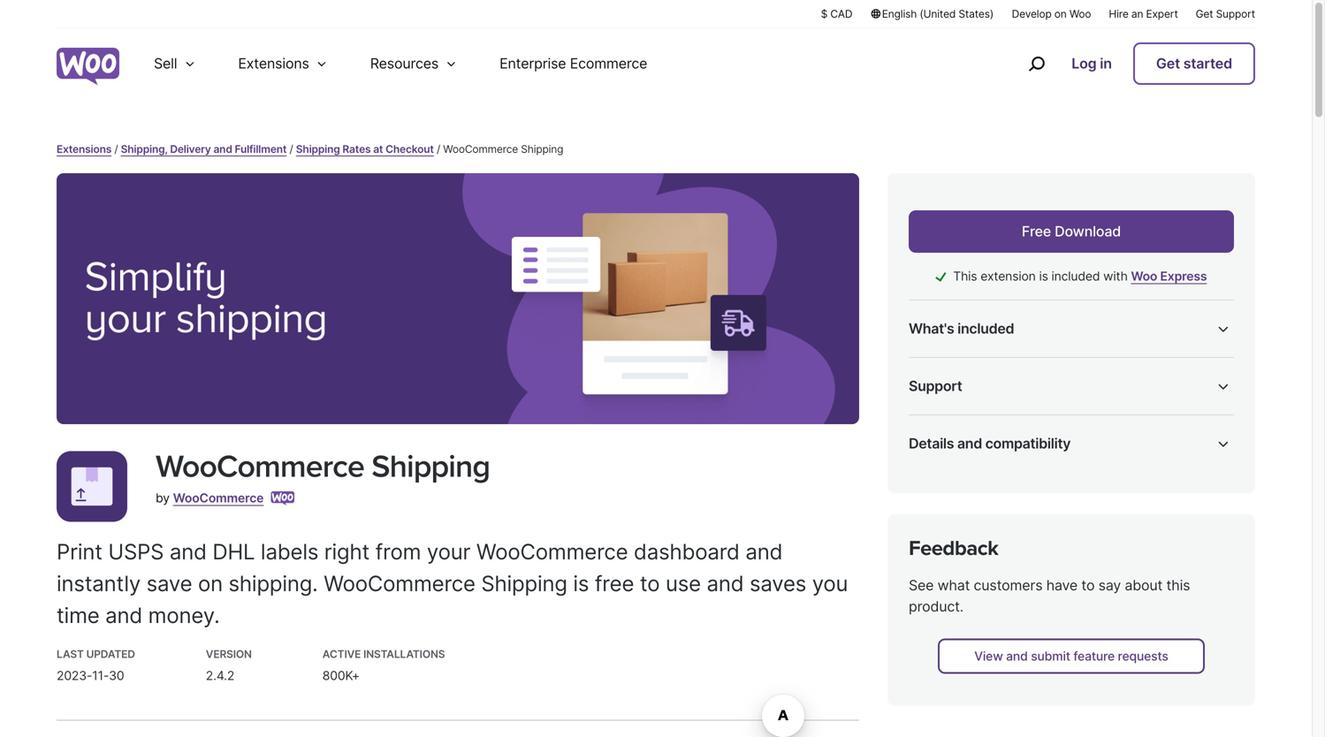 Task type: describe. For each thing, give the bounding box(es) containing it.
usps
[[108, 539, 164, 565]]

shipping inside print usps and dhl labels right from your woocommerce dashboard and instantly save on shipping. woocommerce shipping is free to use and saves you time and money.
[[481, 570, 567, 597]]

resources
[[370, 55, 439, 72]]

instantly
[[57, 570, 141, 597]]

30 inside last updated 2023-11-30
[[109, 668, 124, 683]]

countries
[[909, 698, 966, 713]]

develop on woo link
[[1012, 6, 1091, 21]]

woocommerce up free
[[476, 539, 628, 565]]

time
[[57, 602, 100, 628]]

installations
[[363, 648, 445, 661]]

hire an expert link
[[1109, 6, 1178, 21]]

update
[[937, 512, 978, 527]]

category
[[909, 544, 963, 559]]

delivery inside , shipping , carriers , delivery and shipping options , inventory and fulfillment
[[1033, 648, 1081, 663]]

with
[[1104, 269, 1128, 284]]

free customer support
[[924, 379, 1055, 394]]

options
[[1163, 648, 1209, 663]]

, right 'requests'
[[1209, 648, 1212, 663]]

2 horizontal spatial delivery
[[1090, 579, 1138, 594]]

check image
[[936, 269, 953, 284]]

enterprise ecommerce
[[500, 55, 647, 72]]

1 horizontal spatial 11-
[[1068, 512, 1085, 527]]

sell
[[154, 55, 177, 72]]

on inside develop on woo 'link'
[[1055, 8, 1067, 20]]

1 vertical spatial fulfillment
[[1166, 579, 1227, 594]]

version for version history
[[1110, 512, 1155, 527]]

english (united states) button
[[870, 6, 994, 21]]

version history link
[[1110, 512, 1199, 527]]

extensions for extensions
[[238, 55, 309, 72]]

active installations 800k+
[[323, 648, 445, 683]]

last for last updated 2023-11-30
[[57, 648, 84, 661]]

extensions button
[[217, 28, 349, 99]]

woocommerce link for by
[[173, 491, 264, 506]]

get support link
[[1196, 6, 1255, 21]]

fulfillment inside 'breadcrumb' element
[[235, 143, 287, 156]]

about
[[1125, 577, 1163, 594]]

expert
[[1146, 8, 1178, 20]]

documentation
[[1044, 453, 1131, 468]]

chevron up image
[[1213, 376, 1234, 397]]

handled
[[909, 409, 964, 427]]

delivery and shipping options link
[[1033, 648, 1209, 663]]

inventory
[[1033, 666, 1088, 681]]

get for get started
[[1156, 55, 1180, 72]]

1 horizontal spatial shipping, delivery and fulfillment link
[[1033, 579, 1227, 594]]

compatibility
[[985, 435, 1071, 452]]

features
[[1033, 631, 1084, 646]]

extension
[[981, 269, 1036, 284]]

shipping rates at checkout link
[[296, 143, 434, 156]]

free for free updates
[[924, 352, 950, 367]]

develop
[[1012, 8, 1052, 20]]

0 vertical spatial 30
[[1085, 512, 1100, 527]]

log in
[[1072, 55, 1112, 72]]

get started
[[1156, 55, 1232, 72]]

1 vertical spatial shipping,
[[1033, 579, 1087, 594]]

use
[[666, 570, 701, 597]]

woocommerce shipping
[[156, 448, 490, 486]]

shipping, inside 'breadcrumb' element
[[121, 143, 168, 156]]

search image
[[1022, 50, 1051, 78]]

$ cad button
[[821, 6, 853, 21]]

woocommerce link for handled by
[[987, 409, 1091, 427]]

chevron up image for what's included
[[1213, 318, 1234, 339]]

what's included
[[909, 320, 1014, 337]]

is inside print usps and dhl labels right from your woocommerce dashboard and instantly save on shipping. woocommerce shipping is free to use and saves you time and money.
[[573, 570, 589, 597]]

customer
[[953, 379, 1007, 394]]

woo
[[1070, 8, 1091, 20]]

resources button
[[349, 28, 478, 99]]

get for get support
[[1196, 8, 1213, 20]]

view documentation
[[1012, 453, 1131, 468]]

woocommerce up compatibility
[[987, 409, 1091, 427]]

chevron up image for details and compatibility
[[1213, 433, 1234, 454]]

cart
[[1096, 614, 1122, 629]]

woo express
[[1131, 269, 1207, 284]]

english
[[882, 8, 917, 20]]

0 horizontal spatial shipping, delivery and fulfillment link
[[121, 143, 287, 156]]

details
[[909, 435, 954, 452]]

shipping, delivery and fulfillment
[[1033, 579, 1227, 594]]

, shipping , carriers , delivery and shipping options , inventory and fulfillment
[[1033, 631, 1212, 681]]

labels
[[261, 539, 318, 565]]

and inside 'breadcrumb' element
[[213, 143, 232, 156]]

print usps and dhl labels right from your woocommerce dashboard and instantly save on shipping. woocommerce shipping is free to use and saves you time and money.
[[57, 539, 848, 628]]

feature
[[1074, 649, 1115, 664]]

fulfillment inside , shipping , carriers , delivery and shipping options , inventory and fulfillment
[[1116, 666, 1177, 681]]

an
[[1132, 8, 1143, 20]]

sell button
[[133, 28, 217, 99]]

from
[[375, 539, 421, 565]]

active
[[323, 648, 361, 661]]

in
[[1100, 55, 1112, 72]]

$
[[821, 8, 828, 20]]

updates
[[953, 352, 999, 367]]

$ cad
[[821, 8, 853, 20]]

extensions for extensions / shipping, delivery and fulfillment / shipping rates at checkout / woocommerce shipping
[[57, 143, 112, 156]]

version 2.4.2
[[206, 648, 252, 683]]

breadcrumb element
[[57, 141, 1255, 157]]

checkout inside the cart and checkout features
[[1149, 614, 1206, 629]]

0 vertical spatial 2.4.2
[[1033, 480, 1061, 495]]

1 vertical spatial support
[[909, 378, 962, 395]]

last updated 2023-11-30
[[57, 648, 135, 683]]

, up options at the bottom right of page
[[1196, 631, 1199, 646]]

to inside the see what customers have to say about this product.
[[1082, 577, 1095, 594]]

800k+
[[323, 668, 360, 683]]

worldwide
[[1049, 698, 1112, 713]]

say
[[1099, 577, 1121, 594]]

print
[[57, 539, 102, 565]]

2023- inside last updated 2023-11-30
[[57, 668, 92, 683]]

2.4.2 inside version 2.4.2
[[206, 668, 234, 683]]



Task type: locate. For each thing, give the bounding box(es) containing it.
woocommerce link up the dhl
[[173, 491, 264, 506]]

states)
[[959, 8, 994, 20]]

1 horizontal spatial by
[[967, 409, 984, 427]]

0 horizontal spatial checkout
[[386, 143, 434, 156]]

0 vertical spatial 11-
[[1068, 512, 1085, 527]]

have
[[1047, 577, 1078, 594]]

1 vertical spatial last
[[57, 648, 84, 661]]

0 horizontal spatial 2023-
[[57, 668, 92, 683]]

handled by woocommerce
[[909, 409, 1091, 427]]

0 horizontal spatial 11-
[[92, 668, 109, 683]]

by
[[967, 409, 984, 427], [156, 491, 170, 506]]

0 horizontal spatial view
[[975, 649, 1003, 664]]

woocommerce
[[987, 409, 1091, 427], [156, 448, 364, 486], [173, 491, 264, 506], [476, 539, 628, 565], [324, 570, 475, 597]]

0 horizontal spatial on
[[198, 570, 223, 597]]

1 horizontal spatial is
[[1039, 269, 1048, 284]]

last inside last updated 2023-11-30
[[57, 648, 84, 661]]

on left woo
[[1055, 8, 1067, 20]]

this extension is included with woo express
[[953, 269, 1207, 284]]

version for version 2.4.2
[[206, 648, 252, 661]]

0 vertical spatial free
[[1022, 223, 1051, 240]]

1 vertical spatial get
[[1156, 55, 1180, 72]]

fulfillment down extensions button
[[235, 143, 287, 156]]

save
[[146, 570, 192, 597]]

extensions inside button
[[238, 55, 309, 72]]

woocommerce link
[[987, 409, 1091, 427], [173, 491, 264, 506]]

log
[[1072, 55, 1097, 72]]

last update
[[909, 512, 978, 527]]

0 vertical spatial extensions
[[238, 55, 309, 72]]

0 vertical spatial checkout
[[386, 143, 434, 156]]

english (united states)
[[882, 8, 994, 20]]

last for last update
[[909, 512, 934, 527]]

0 horizontal spatial to
[[640, 570, 660, 597]]

shipping link
[[1090, 631, 1142, 646]]

0 vertical spatial fulfillment
[[235, 143, 287, 156]]

on down the dhl
[[198, 570, 223, 597]]

1 horizontal spatial woocommerce link
[[987, 409, 1091, 427]]

1 vertical spatial is
[[573, 570, 589, 597]]

1 vertical spatial delivery
[[1090, 579, 1138, 594]]

shipping.
[[229, 570, 318, 597]]

submit
[[1031, 649, 1070, 664]]

2.4.2
[[1033, 480, 1061, 495], [206, 668, 234, 683]]

0 horizontal spatial 2.4.2
[[206, 668, 234, 683]]

11-
[[1068, 512, 1085, 527], [92, 668, 109, 683]]

support inside "link"
[[1216, 8, 1255, 20]]

1 vertical spatial by
[[156, 491, 170, 506]]

1 vertical spatial shipping, delivery and fulfillment link
[[1033, 579, 1227, 594]]

1 horizontal spatial version
[[909, 480, 953, 495]]

0 horizontal spatial 30
[[109, 668, 124, 683]]

1 horizontal spatial 30
[[1085, 512, 1100, 527]]

to left use on the right bottom of the page
[[640, 570, 660, 597]]

1 vertical spatial checkout
[[1149, 614, 1206, 629]]

2.4.2 down the view documentation
[[1033, 480, 1061, 495]]

30 down "documentation"
[[1085, 512, 1100, 527]]

enterprise
[[500, 55, 566, 72]]

history
[[1158, 512, 1199, 527]]

1 chevron up image from the top
[[1213, 318, 1234, 339]]

0 vertical spatial woocommerce link
[[987, 409, 1091, 427]]

11- inside last updated 2023-11-30
[[92, 668, 109, 683]]

this
[[953, 269, 977, 284]]

0 vertical spatial on
[[1055, 8, 1067, 20]]

0 vertical spatial last
[[909, 512, 934, 527]]

free download link
[[909, 210, 1234, 253]]

2 chevron up image from the top
[[1213, 433, 1234, 454]]

customers
[[974, 577, 1043, 594]]

get
[[1196, 8, 1213, 20], [1156, 55, 1180, 72]]

download
[[1055, 223, 1121, 240]]

0 vertical spatial version
[[909, 480, 953, 495]]

feedback
[[909, 536, 998, 561]]

1 vertical spatial 2.4.2
[[206, 668, 234, 683]]

is left free
[[573, 570, 589, 597]]

product icon image
[[57, 451, 127, 522]]

2 vertical spatial free
[[924, 379, 950, 394]]

to left say
[[1082, 577, 1095, 594]]

0 vertical spatial delivery
[[170, 143, 211, 156]]

support
[[1010, 379, 1055, 394]]

0 horizontal spatial delivery
[[170, 143, 211, 156]]

checkout right at
[[386, 143, 434, 156]]

0 vertical spatial 2023-
[[1033, 512, 1068, 527]]

2 horizontal spatial version
[[1110, 512, 1155, 527]]

2.4.2 down money.
[[206, 668, 234, 683]]

you
[[812, 570, 848, 597]]

product.
[[909, 598, 964, 615]]

0 vertical spatial included
[[1052, 269, 1100, 284]]

developed by woocommerce image
[[271, 492, 295, 506]]

cart and checkout features
[[1033, 614, 1206, 646]]

/
[[114, 143, 118, 156], [290, 143, 293, 156]]

last down time
[[57, 648, 84, 661]]

2 vertical spatial fulfillment
[[1116, 666, 1177, 681]]

0 horizontal spatial /
[[114, 143, 118, 156]]

1 horizontal spatial last
[[909, 512, 934, 527]]

1 horizontal spatial 2.4.2
[[1033, 480, 1061, 495]]

requests
[[1118, 649, 1169, 664]]

2023- down view documentation link
[[1033, 512, 1068, 527]]

service navigation menu element
[[990, 35, 1255, 92]]

0 horizontal spatial shipping,
[[121, 143, 168, 156]]

by up usps
[[156, 491, 170, 506]]

chevron up image
[[1213, 318, 1234, 339], [1213, 433, 1234, 454]]

0 horizontal spatial support
[[909, 378, 962, 395]]

last up category
[[909, 512, 934, 527]]

shipping, left say
[[1033, 579, 1087, 594]]

1 horizontal spatial checkout
[[1149, 614, 1206, 629]]

support up started
[[1216, 8, 1255, 20]]

checkout inside 'breadcrumb' element
[[386, 143, 434, 156]]

free left download
[[1022, 223, 1051, 240]]

2023- down updated
[[57, 668, 92, 683]]

version left history
[[1110, 512, 1155, 527]]

1 horizontal spatial delivery
[[1033, 648, 1081, 663]]

2023-
[[1033, 512, 1068, 527], [57, 668, 92, 683]]

1 vertical spatial extensions
[[57, 143, 112, 156]]

30
[[1085, 512, 1100, 527], [109, 668, 124, 683]]

0 vertical spatial support
[[1216, 8, 1255, 20]]

carriers
[[1148, 631, 1196, 646]]

0 horizontal spatial included
[[958, 320, 1014, 337]]

by woocommerce
[[156, 491, 264, 506]]

woocommerce down from
[[324, 570, 475, 597]]

/ right extensions link
[[114, 143, 118, 156]]

free down what's
[[924, 352, 950, 367]]

0 vertical spatial get
[[1196, 8, 1213, 20]]

view documentation link
[[938, 443, 1205, 478]]

0 vertical spatial by
[[967, 409, 984, 427]]

1 vertical spatial 30
[[109, 668, 124, 683]]

get support
[[1196, 8, 1255, 20]]

hire
[[1109, 8, 1129, 20]]

0 vertical spatial chevron up image
[[1213, 318, 1234, 339]]

0 vertical spatial view
[[1012, 453, 1041, 468]]

free for free download
[[1022, 223, 1051, 240]]

1 vertical spatial view
[[975, 649, 1003, 664]]

support up handled
[[909, 378, 962, 395]]

fulfillment down 'requests'
[[1116, 666, 1177, 681]]

1 horizontal spatial included
[[1052, 269, 1100, 284]]

version down money.
[[206, 648, 252, 661]]

0 horizontal spatial get
[[1156, 55, 1180, 72]]

0 vertical spatial shipping, delivery and fulfillment link
[[121, 143, 287, 156]]

1 horizontal spatial on
[[1055, 8, 1067, 20]]

money.
[[148, 602, 220, 628]]

version up last update
[[909, 480, 953, 495]]

1 vertical spatial version
[[1110, 512, 1155, 527]]

woocommerce shipping product heading image image
[[57, 173, 859, 424]]

2 / from the left
[[290, 143, 293, 156]]

1 horizontal spatial get
[[1196, 8, 1213, 20]]

11- down view documentation link
[[1068, 512, 1085, 527]]

view down compatibility
[[1012, 453, 1041, 468]]

(united
[[920, 8, 956, 20]]

1 horizontal spatial support
[[1216, 8, 1255, 20]]

last
[[909, 512, 934, 527], [57, 648, 84, 661]]

woocommerce link up compatibility
[[987, 409, 1091, 427]]

get right expert
[[1196, 8, 1213, 20]]

checkout up the carriers
[[1149, 614, 1206, 629]]

0 horizontal spatial woocommerce link
[[173, 491, 264, 506]]

delivery down sell button
[[170, 143, 211, 156]]

shipping, right extensions link
[[121, 143, 168, 156]]

2 vertical spatial delivery
[[1033, 648, 1081, 663]]

started
[[1184, 55, 1232, 72]]

1 horizontal spatial 2023-
[[1033, 512, 1068, 527]]

0 horizontal spatial last
[[57, 648, 84, 661]]

1 vertical spatial chevron up image
[[1213, 433, 1234, 454]]

0 vertical spatial is
[[1039, 269, 1048, 284]]

free updates
[[924, 352, 999, 367]]

delivery down features
[[1033, 648, 1081, 663]]

what
[[938, 577, 970, 594]]

1 horizontal spatial shipping,
[[1033, 579, 1087, 594]]

delivery inside 'breadcrumb' element
[[170, 143, 211, 156]]

by up 'details and compatibility' at the bottom of page
[[967, 409, 984, 427]]

, up 'requests'
[[1142, 631, 1145, 646]]

enterprise ecommerce link
[[478, 28, 669, 99]]

included left the with
[[1052, 269, 1100, 284]]

dhl
[[213, 539, 255, 565]]

extensions / shipping, delivery and fulfillment / shipping rates at checkout / woocommerce shipping
[[57, 143, 563, 156]]

chevron up image down chevron up icon
[[1213, 433, 1234, 454]]

woocommerce up the dhl
[[173, 491, 264, 506]]

included up 'updates'
[[958, 320, 1014, 337]]

view left submit
[[975, 649, 1003, 664]]

version for version
[[909, 480, 953, 495]]

1 vertical spatial 11-
[[92, 668, 109, 683]]

get inside service navigation menu element
[[1156, 55, 1180, 72]]

at
[[373, 143, 383, 156]]

see what customers have to say about this product.
[[909, 577, 1190, 615]]

0 horizontal spatial extensions
[[57, 143, 112, 156]]

0 horizontal spatial by
[[156, 491, 170, 506]]

2023-11-30
[[1033, 512, 1100, 527]]

view and submit feature requests link
[[938, 639, 1205, 674]]

get left started
[[1156, 55, 1180, 72]]

11- down updated
[[92, 668, 109, 683]]

delivery up cart
[[1090, 579, 1138, 594]]

1 vertical spatial woocommerce link
[[173, 491, 264, 506]]

and inside the cart and checkout features
[[1124, 614, 1146, 629]]

1 vertical spatial free
[[924, 352, 950, 367]]

1 / from the left
[[114, 143, 118, 156]]

1 horizontal spatial to
[[1082, 577, 1095, 594]]

free up handled
[[924, 379, 950, 394]]

1 horizontal spatial view
[[1012, 453, 1041, 468]]

1 vertical spatial 2023-
[[57, 668, 92, 683]]

free for free customer support
[[924, 379, 950, 394]]

saves
[[750, 570, 806, 597]]

hire an expert
[[1109, 8, 1178, 20]]

woocommerce up 'developed by woocommerce' "image"
[[156, 448, 364, 486]]

fulfillment
[[235, 143, 287, 156], [1166, 579, 1227, 594], [1116, 666, 1177, 681]]

chevron up image up chevron up icon
[[1213, 318, 1234, 339]]

dashboard
[[634, 539, 740, 565]]

cad
[[830, 8, 853, 20]]

2 vertical spatial version
[[206, 648, 252, 661]]

1 vertical spatial included
[[958, 320, 1014, 337]]

support
[[1216, 8, 1255, 20], [909, 378, 962, 395]]

get inside "link"
[[1196, 8, 1213, 20]]

delivery
[[170, 143, 211, 156], [1090, 579, 1138, 594], [1033, 648, 1081, 663]]

/ left rates at top
[[290, 143, 293, 156]]

shipping,
[[121, 143, 168, 156], [1033, 579, 1087, 594]]

details and compatibility
[[909, 435, 1071, 452]]

extensions inside 'breadcrumb' element
[[57, 143, 112, 156]]

develop on woo
[[1012, 8, 1091, 20]]

1 vertical spatial on
[[198, 570, 223, 597]]

view for view documentation
[[1012, 453, 1041, 468]]

view and submit feature requests
[[975, 649, 1169, 664]]

included
[[1052, 269, 1100, 284], [958, 320, 1014, 337]]

is right extension
[[1039, 269, 1048, 284]]

get started link
[[1133, 42, 1255, 85]]

this
[[1167, 577, 1190, 594]]

log in link
[[1065, 44, 1119, 83]]

view for view and submit feature requests
[[975, 649, 1003, 664]]

fulfillment right the about
[[1166, 579, 1227, 594]]

to inside print usps and dhl labels right from your woocommerce dashboard and instantly save on shipping. woocommerce shipping is free to use and saves you time and money.
[[640, 570, 660, 597]]

your
[[427, 539, 471, 565]]

updated
[[86, 648, 135, 661]]

, up feature
[[1084, 631, 1087, 646]]

extensions link
[[57, 143, 112, 156]]

,
[[1084, 631, 1087, 646], [1142, 631, 1145, 646], [1196, 631, 1199, 646], [1209, 648, 1212, 663]]

0 horizontal spatial version
[[206, 648, 252, 661]]

0 horizontal spatial is
[[573, 570, 589, 597]]

on inside print usps and dhl labels right from your woocommerce dashboard and instantly save on shipping. woocommerce shipping is free to use and saves you time and money.
[[198, 570, 223, 597]]

1 horizontal spatial /
[[290, 143, 293, 156]]

30 down updated
[[109, 668, 124, 683]]

1 horizontal spatial extensions
[[238, 55, 309, 72]]

carriers link
[[1148, 631, 1196, 646]]

0 vertical spatial shipping,
[[121, 143, 168, 156]]



Task type: vqa. For each thing, say whether or not it's contained in the screenshot.
the bottom Shipping, Delivery And Fulfillment Link
yes



